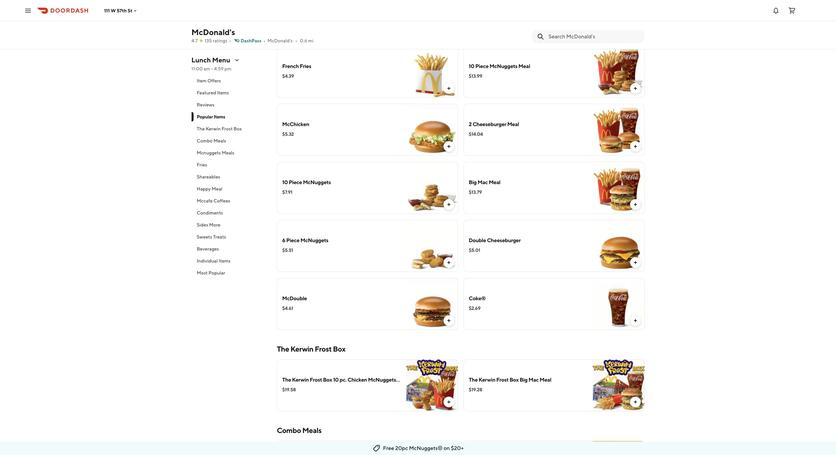 Task type: vqa. For each thing, say whether or not it's contained in the screenshot.
1st IN from the right
no



Task type: describe. For each thing, give the bounding box(es) containing it.
10 piece mcnuggets
[[282, 179, 331, 186]]

treats
[[213, 234, 226, 240]]

items for popular items
[[214, 114, 225, 120]]

add item to cart image for mcdouble
[[446, 318, 451, 323]]

$4.61
[[282, 306, 293, 311]]

featured
[[197, 90, 216, 95]]

most
[[286, 34, 296, 40]]

individual
[[197, 258, 218, 264]]

0 vertical spatial fries
[[300, 63, 311, 69]]

0 vertical spatial big
[[469, 179, 477, 186]]

box inside the kerwin frost box button
[[234, 126, 242, 132]]

shareables button
[[191, 171, 269, 183]]

mcnuggetsⓡ
[[409, 445, 443, 452]]

menus image
[[234, 57, 240, 63]]

combo meals inside button
[[197, 138, 226, 144]]

condiments
[[197, 210, 223, 216]]

add item to cart image for 2 cheeseburger meal
[[633, 144, 638, 149]]

menu
[[212, 56, 230, 64]]

0 vertical spatial popular
[[197, 114, 213, 120]]

most popular button
[[191, 267, 269, 279]]

mcnuggets for 10 piece mcnuggets meal
[[490, 63, 518, 69]]

the kerwin frost box inside button
[[197, 126, 242, 132]]

the kerwin frost box big mac meal image
[[593, 360, 645, 412]]

ordered
[[320, 34, 337, 40]]

2
[[469, 121, 472, 128]]

$2.69
[[469, 306, 481, 311]]

2 vertical spatial box
[[510, 377, 519, 383]]

piece for 10 piece mcnuggets
[[289, 179, 302, 186]]

ratings
[[213, 38, 227, 43]]

the kerwin frost box 10 pc. chicken mcnuggets meal
[[282, 377, 409, 383]]

items for individual items
[[219, 258, 230, 264]]

coke®
[[469, 295, 486, 302]]

pm
[[225, 66, 231, 71]]

mcdonald's for mcdonald's • 0.6 mi
[[267, 38, 293, 43]]

most popular
[[197, 270, 225, 276]]

1 horizontal spatial box
[[333, 345, 346, 354]]

kerwin inside button
[[206, 126, 221, 132]]

lunch
[[191, 56, 211, 64]]

4:59
[[214, 66, 224, 71]]

$7.91
[[282, 190, 292, 195]]

french
[[282, 63, 299, 69]]

this
[[385, 34, 393, 40]]

chicken
[[348, 377, 367, 383]]

featured items
[[197, 90, 229, 95]]

111 w 57th st button
[[104, 8, 138, 13]]

item offers
[[197, 78, 221, 83]]

add item to cart image for the kerwin frost box big mac meal
[[633, 400, 638, 405]]

135 ratings •
[[204, 38, 231, 43]]

10 piece mcnuggets meal image
[[593, 46, 645, 98]]

$5.51
[[282, 248, 293, 253]]

add item to cart image for mcchicken
[[446, 144, 451, 149]]

st
[[128, 8, 132, 13]]

$20+
[[451, 445, 464, 452]]

double cheeseburger image
[[593, 220, 645, 272]]

0 items, open order cart image
[[788, 7, 796, 15]]

mccafe
[[197, 198, 213, 204]]

coke® image
[[593, 278, 645, 330]]

mcnuggets meals button
[[191, 147, 269, 159]]

-
[[211, 66, 213, 71]]

french fries image
[[406, 46, 458, 98]]

open menu image
[[24, 7, 32, 15]]

111 w 57th st
[[104, 8, 132, 13]]

$5.01
[[469, 248, 480, 253]]

cheeseburger for double
[[487, 237, 521, 244]]

notification bell image
[[772, 7, 780, 15]]

sides
[[197, 222, 208, 228]]

mcdouble image
[[406, 278, 458, 330]]

coffees
[[214, 198, 230, 204]]

4.7
[[191, 38, 198, 43]]

0 vertical spatial mac
[[478, 179, 488, 186]]

the inside button
[[197, 126, 205, 132]]

mcdouble
[[282, 295, 307, 302]]

6 piece mcnuggets image
[[406, 220, 458, 272]]

fries inside button
[[197, 162, 207, 168]]

sweets treats
[[197, 234, 226, 240]]

0.6
[[300, 38, 307, 43]]

• for dashpass •
[[263, 38, 265, 43]]

20pc
[[395, 445, 408, 452]]

dashpass •
[[241, 38, 265, 43]]

individual items
[[197, 258, 230, 264]]

sweets
[[197, 234, 212, 240]]

happy
[[197, 186, 211, 192]]

sides more button
[[191, 219, 269, 231]]

free
[[383, 445, 394, 452]]

reviews button
[[191, 99, 269, 111]]

reviews
[[197, 102, 214, 107]]

items for featured items
[[217, 90, 229, 95]]

popular items
[[197, 114, 225, 120]]

item offers button
[[191, 75, 269, 87]]

0 horizontal spatial 2 cheeseburger meal image
[[406, 441, 458, 455]]

big mac meal
[[469, 179, 501, 186]]

item
[[197, 78, 207, 83]]

items
[[338, 34, 350, 40]]

add item to cart image for piece
[[446, 202, 451, 207]]

commonly
[[297, 34, 320, 40]]

add item to cart image for french fries
[[446, 86, 451, 91]]

featured items button
[[191, 87, 269, 99]]

mcdonald's • 0.6 mi
[[267, 38, 313, 43]]



Task type: locate. For each thing, give the bounding box(es) containing it.
meals for mcnuggets meals button
[[222, 150, 234, 156]]

offers
[[207, 78, 221, 83]]

3 • from the left
[[295, 38, 297, 43]]

6 piece mcnuggets
[[282, 237, 328, 244]]

w
[[111, 8, 116, 13]]

1 vertical spatial box
[[333, 345, 346, 354]]

combo inside button
[[197, 138, 213, 144]]

happy meal button
[[191, 183, 269, 195]]

$4.39
[[282, 73, 294, 79]]

sides more
[[197, 222, 220, 228]]

1 vertical spatial cheeseburger
[[487, 237, 521, 244]]

$5.32
[[282, 132, 294, 137]]

the kerwin frost box button
[[191, 123, 269, 135]]

0 vertical spatial piece
[[475, 63, 489, 69]]

the for big
[[469, 377, 478, 383]]

0 vertical spatial cheeseburger
[[473, 121, 506, 128]]

111
[[104, 8, 110, 13]]

10 for 10 piece mcnuggets meal
[[469, 63, 474, 69]]

2 cheeseburger meal
[[469, 121, 519, 128]]

free 20pc mcnuggetsⓡ on $20+
[[383, 445, 464, 452]]

0 horizontal spatial combo
[[197, 138, 213, 144]]

sweets treats button
[[191, 231, 269, 243]]

pc.
[[340, 377, 347, 383]]

piece for 6 piece mcnuggets
[[286, 237, 300, 244]]

0 horizontal spatial •
[[229, 38, 231, 43]]

double cheeseburger
[[469, 237, 521, 244]]

shareables
[[197, 174, 220, 180]]

$13.99
[[469, 73, 482, 79]]

10 piece mcnuggets meal
[[469, 63, 530, 69]]

1 vertical spatial big
[[520, 377, 528, 383]]

meal
[[518, 63, 530, 69], [507, 121, 519, 128], [489, 179, 501, 186], [212, 186, 222, 192], [397, 377, 409, 383], [540, 377, 551, 383]]

meals for combo meals button
[[214, 138, 226, 144]]

the kerwin frost box 10 pc. chicken mcnuggets meal image
[[406, 360, 458, 412]]

piece up the $7.91 on the top left of the page
[[289, 179, 302, 186]]

cheeseburger right double
[[487, 237, 521, 244]]

10 for 10 piece mcnuggets
[[282, 179, 288, 186]]

the
[[277, 34, 285, 40], [197, 126, 205, 132], [277, 345, 289, 354], [282, 377, 291, 383], [469, 377, 478, 383]]

condiments button
[[191, 207, 269, 219]]

1 vertical spatial combo meals
[[277, 426, 322, 435]]

1 vertical spatial fries
[[197, 162, 207, 168]]

popular
[[197, 114, 213, 120], [209, 270, 225, 276]]

popular down the reviews
[[197, 114, 213, 120]]

0 vertical spatial combo meals
[[197, 138, 226, 144]]

1 horizontal spatial 2 cheeseburger meal image
[[593, 104, 645, 156]]

0 horizontal spatial the kerwin frost box
[[197, 126, 242, 132]]

the kerwin frost box
[[197, 126, 242, 132], [277, 345, 346, 354]]

• right ratings
[[229, 38, 231, 43]]

mcnuggets for 10 piece mcnuggets
[[303, 179, 331, 186]]

piece
[[475, 63, 489, 69], [289, 179, 302, 186], [286, 237, 300, 244]]

mi
[[308, 38, 313, 43]]

1 horizontal spatial combo meals
[[277, 426, 322, 435]]

piece right 6
[[286, 237, 300, 244]]

2 • from the left
[[263, 38, 265, 43]]

1 vertical spatial combo
[[277, 426, 301, 435]]

frost
[[222, 126, 233, 132], [315, 345, 332, 354], [310, 377, 322, 383], [496, 377, 509, 383]]

2 vertical spatial meals
[[302, 426, 322, 435]]

0 vertical spatial combo
[[197, 138, 213, 144]]

mcnuggets meals
[[197, 150, 234, 156]]

add item to cart image
[[446, 202, 451, 207], [633, 202, 638, 207], [633, 260, 638, 265], [633, 318, 638, 323]]

am
[[204, 66, 210, 71]]

fries up shareables
[[197, 162, 207, 168]]

$13.79
[[469, 190, 482, 195]]

popular down "individual items"
[[209, 270, 225, 276]]

store
[[394, 34, 404, 40]]

quarter pounder with cheese deluxe meal image
[[593, 441, 645, 455]]

big mac meal image
[[593, 162, 645, 214]]

the most commonly ordered items and dishes from this store
[[277, 34, 404, 40]]

beverages button
[[191, 243, 269, 255]]

most
[[197, 270, 208, 276]]

135
[[204, 38, 212, 43]]

combo meals button
[[191, 135, 269, 147]]

beverages
[[197, 246, 219, 252]]

items up the kerwin frost box button
[[214, 114, 225, 120]]

0 horizontal spatial big
[[469, 179, 477, 186]]

combo meals
[[197, 138, 226, 144], [277, 426, 322, 435]]

$19.28
[[469, 387, 482, 393]]

1 horizontal spatial fries
[[300, 63, 311, 69]]

items down item offers button
[[217, 90, 229, 95]]

2 horizontal spatial •
[[295, 38, 297, 43]]

1 horizontal spatial •
[[263, 38, 265, 43]]

2 cheeseburger meal image
[[593, 104, 645, 156], [406, 441, 458, 455]]

0 horizontal spatial fries
[[197, 162, 207, 168]]

1 vertical spatial piece
[[289, 179, 302, 186]]

0 vertical spatial 10
[[469, 63, 474, 69]]

11:00
[[191, 66, 203, 71]]

mcchicken
[[282, 121, 309, 128]]

combo
[[197, 138, 213, 144], [277, 426, 301, 435]]

1 vertical spatial 10
[[282, 179, 288, 186]]

10 piece mcnuggets image
[[406, 162, 458, 214]]

mcdonald's for mcdonald's
[[191, 27, 235, 37]]

popular inside button
[[209, 270, 225, 276]]

mccafe coffees button
[[191, 195, 269, 207]]

double
[[469, 237, 486, 244]]

1 vertical spatial popular
[[209, 270, 225, 276]]

box 10
[[323, 377, 339, 383]]

0 vertical spatial meals
[[214, 138, 226, 144]]

11:00 am - 4:59 pm
[[191, 66, 231, 71]]

more
[[209, 222, 220, 228]]

10
[[469, 63, 474, 69], [282, 179, 288, 186]]

add item to cart image for 6 piece mcnuggets
[[446, 260, 451, 265]]

1 horizontal spatial combo
[[277, 426, 301, 435]]

0 horizontal spatial mcdonald's
[[191, 27, 235, 37]]

1 horizontal spatial the kerwin frost box
[[277, 345, 346, 354]]

items up most popular button
[[219, 258, 230, 264]]

kerwin
[[206, 126, 221, 132], [290, 345, 313, 354], [292, 377, 309, 383], [479, 377, 495, 383]]

• left 0.6
[[295, 38, 297, 43]]

happy meal
[[197, 186, 222, 192]]

meals
[[214, 138, 226, 144], [222, 150, 234, 156], [302, 426, 322, 435]]

1 • from the left
[[229, 38, 231, 43]]

1 vertical spatial meals
[[222, 150, 234, 156]]

meal inside button
[[212, 186, 222, 192]]

1 horizontal spatial big
[[520, 377, 528, 383]]

piece for 10 piece mcnuggets meal
[[475, 63, 489, 69]]

0 vertical spatial items
[[217, 90, 229, 95]]

cheeseburger up $14.04
[[473, 121, 506, 128]]

6
[[282, 237, 285, 244]]

on
[[444, 445, 450, 452]]

dishes
[[360, 34, 373, 40]]

and
[[351, 34, 359, 40]]

add item to cart image for mac
[[633, 202, 638, 207]]

• for mcdonald's • 0.6 mi
[[295, 38, 297, 43]]

1 vertical spatial mcdonald's
[[267, 38, 293, 43]]

0 horizontal spatial combo meals
[[197, 138, 226, 144]]

add item to cart image for cheeseburger
[[633, 260, 638, 265]]

cheeseburger
[[473, 121, 506, 128], [487, 237, 521, 244]]

0 horizontal spatial 10
[[282, 179, 288, 186]]

the for pc.
[[282, 377, 291, 383]]

frost inside button
[[222, 126, 233, 132]]

piece up $13.99
[[475, 63, 489, 69]]

0 horizontal spatial box
[[234, 126, 242, 132]]

add item to cart image for the kerwin frost box 10 pc. chicken mcnuggets meal
[[446, 400, 451, 405]]

individual items button
[[191, 255, 269, 267]]

1 vertical spatial mac
[[529, 377, 539, 383]]

1 vertical spatial items
[[214, 114, 225, 120]]

0 vertical spatial 2 cheeseburger meal image
[[593, 104, 645, 156]]

add item to cart image
[[446, 86, 451, 91], [633, 86, 638, 91], [446, 144, 451, 149], [633, 144, 638, 149], [446, 260, 451, 265], [446, 318, 451, 323], [446, 400, 451, 405], [633, 400, 638, 405]]

2 vertical spatial items
[[219, 258, 230, 264]]

• right dashpass
[[263, 38, 265, 43]]

mcdonald's up 135 ratings •
[[191, 27, 235, 37]]

1 vertical spatial the kerwin frost box
[[277, 345, 346, 354]]

the kerwin frost box big mac meal
[[469, 377, 551, 383]]

mcchicken image
[[406, 104, 458, 156]]

fries right french
[[300, 63, 311, 69]]

mcnuggets for 6 piece mcnuggets
[[300, 237, 328, 244]]

57th
[[117, 8, 127, 13]]

mccafe coffees
[[197, 198, 230, 204]]

2 vertical spatial piece
[[286, 237, 300, 244]]

1 horizontal spatial mcdonald's
[[267, 38, 293, 43]]

lunch menu
[[191, 56, 230, 64]]

0 vertical spatial box
[[234, 126, 242, 132]]

add item to cart image for 10 piece mcnuggets meal
[[633, 86, 638, 91]]

mac
[[478, 179, 488, 186], [529, 377, 539, 383]]

•
[[229, 38, 231, 43], [263, 38, 265, 43], [295, 38, 297, 43]]

0 horizontal spatial mac
[[478, 179, 488, 186]]

cheeseburger for 2
[[473, 121, 506, 128]]

1 horizontal spatial 10
[[469, 63, 474, 69]]

0 vertical spatial the kerwin frost box
[[197, 126, 242, 132]]

10 up the $7.91 on the top left of the page
[[282, 179, 288, 186]]

10 up $13.99
[[469, 63, 474, 69]]

mcdonald's left 0.6
[[267, 38, 293, 43]]

mcnuggets
[[197, 150, 221, 156]]

dashpass
[[241, 38, 261, 43]]

Item Search search field
[[549, 33, 639, 40]]

2 horizontal spatial box
[[510, 377, 519, 383]]

0 vertical spatial mcdonald's
[[191, 27, 235, 37]]

1 horizontal spatial mac
[[529, 377, 539, 383]]

mcdonald's
[[191, 27, 235, 37], [267, 38, 293, 43]]

$19.58
[[282, 387, 296, 393]]

1 vertical spatial 2 cheeseburger meal image
[[406, 441, 458, 455]]

the for items
[[277, 34, 285, 40]]



